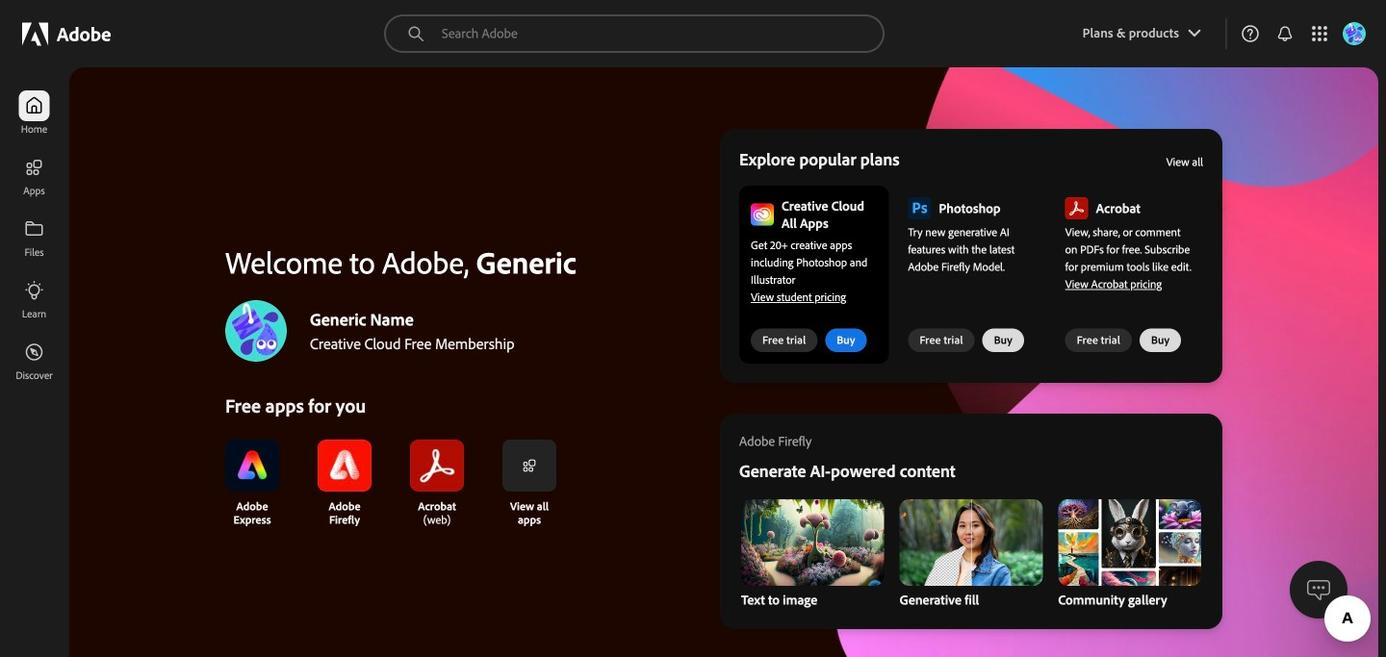 Task type: locate. For each thing, give the bounding box(es) containing it.
0 vertical spatial acrobat image
[[1066, 197, 1089, 220]]

adobe firefly image
[[318, 440, 372, 492]]

1 horizontal spatial acrobat image
[[1066, 197, 1089, 220]]

1 vertical spatial acrobat image
[[410, 440, 464, 492]]

text to image image
[[741, 500, 885, 586]]

photoshop image
[[908, 197, 932, 220]]

0 horizontal spatial acrobat image
[[410, 440, 464, 492]]

acrobat image
[[1066, 197, 1089, 220], [410, 440, 464, 492]]

adobe express image
[[225, 440, 279, 492]]

creative cloud all apps image
[[751, 204, 774, 226]]

view more image
[[522, 458, 537, 474]]



Task type: vqa. For each thing, say whether or not it's contained in the screenshot.
the Adobe Express image
yes



Task type: describe. For each thing, give the bounding box(es) containing it.
apps to try element
[[720, 129, 1223, 383]]

Search Adobe search field
[[384, 14, 885, 53]]

generative fill image
[[900, 500, 1043, 586]]

community gallery image
[[1059, 500, 1202, 586]]

acrobat image inside apps to try element
[[1066, 197, 1089, 220]]



